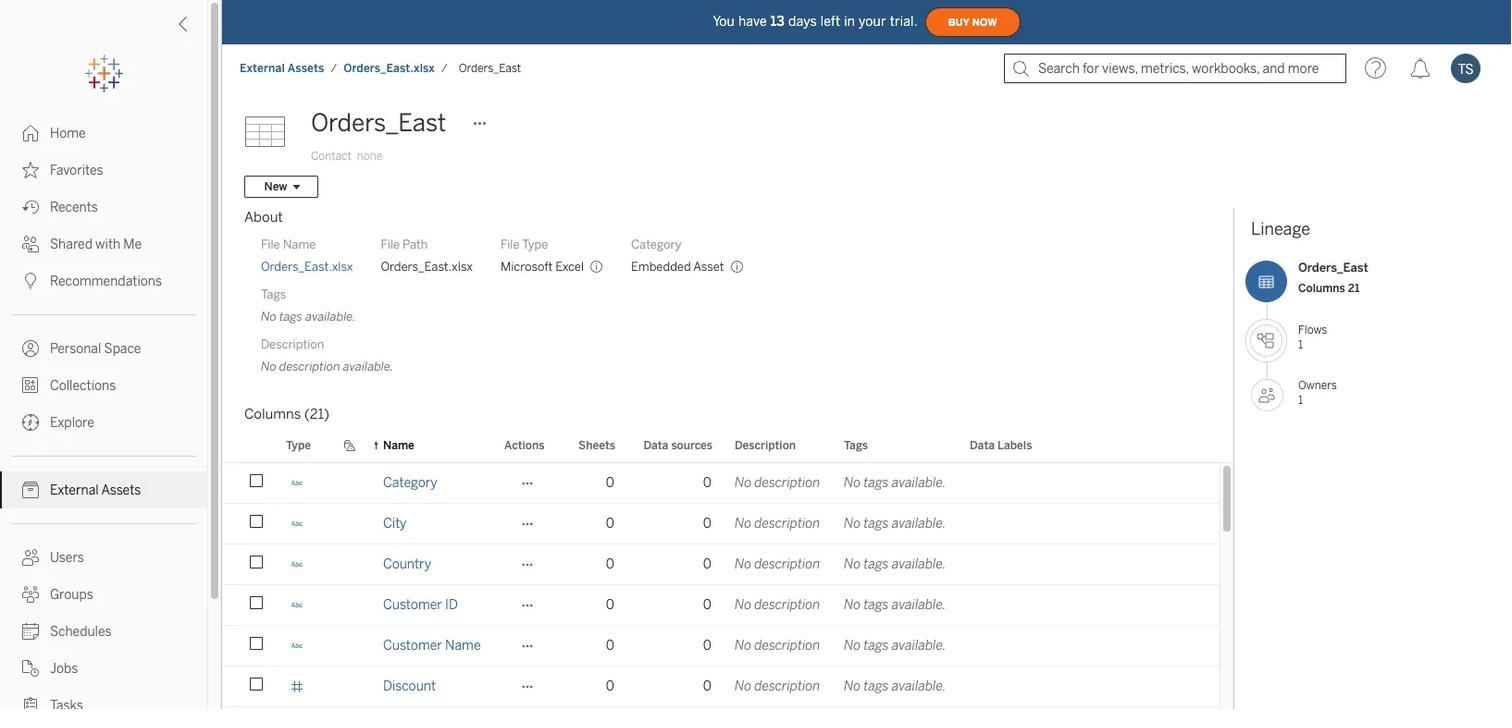 Task type: vqa. For each thing, say whether or not it's contained in the screenshot.
middle Name
yes



Task type: describe. For each thing, give the bounding box(es) containing it.
row containing customer name
[[222, 626, 1249, 669]]

1 horizontal spatial category
[[631, 238, 682, 252]]

recents
[[50, 200, 98, 216]]

groups link
[[0, 576, 207, 614]]

buy now
[[948, 16, 997, 28]]

external for external assets
[[50, 483, 99, 499]]

users link
[[0, 539, 207, 576]]

owners image
[[1251, 379, 1283, 412]]

tags for discount
[[864, 679, 889, 695]]

1 vertical spatial orders_east.xlsx link
[[261, 259, 353, 276]]

this table or file is embedded in the published asset on the server, and you can't create a new workbook from it. files embedded in workbooks aren't shared with other tableau site users. image
[[730, 260, 744, 274]]

tags for category
[[864, 476, 889, 491]]

customer id
[[383, 598, 458, 614]]

no description for category
[[735, 476, 820, 491]]

left
[[821, 13, 840, 29]]

table image
[[244, 105, 300, 160]]

1 for owners 1
[[1298, 394, 1303, 407]]

data for data sources
[[644, 439, 668, 452]]

tags for city
[[864, 516, 889, 532]]

available. for category
[[892, 476, 946, 491]]

file for file path
[[381, 238, 400, 252]]

me
[[123, 237, 142, 253]]

customer name
[[383, 638, 481, 654]]

tags inside tags no tags available.
[[279, 310, 303, 324]]

columns image
[[1246, 261, 1287, 303]]

you have 13 days left in your trial.
[[713, 13, 918, 29]]

home link
[[0, 115, 207, 152]]

shared with me
[[50, 237, 142, 253]]

explore
[[50, 415, 94, 431]]

no description for country
[[735, 557, 820, 573]]

available. for city
[[892, 516, 946, 532]]

favorites
[[50, 163, 103, 179]]

days
[[788, 13, 817, 29]]

none
[[357, 150, 382, 163]]

home
[[50, 126, 86, 142]]

id
[[445, 598, 458, 614]]

collections
[[50, 378, 116, 394]]

data labels
[[970, 439, 1032, 452]]

orders_east columns 21
[[1298, 261, 1368, 295]]

orders_east.xlsx for file name orders_east.xlsx
[[261, 260, 353, 274]]

1 vertical spatial columns
[[244, 406, 301, 423]]

buy
[[948, 16, 970, 28]]

1 vertical spatial name
[[383, 439, 414, 452]]

contact
[[311, 150, 351, 163]]

file type
[[501, 238, 548, 252]]

embedded asset
[[631, 260, 724, 274]]

name for file
[[283, 238, 316, 252]]

flows
[[1298, 324, 1327, 337]]

description no description available.
[[261, 338, 393, 374]]

description for country
[[754, 557, 820, 573]]

assets for external assets / orders_east.xlsx /
[[288, 62, 324, 75]]

data sources
[[644, 439, 713, 452]]

this file type can contain multiple tables. image
[[589, 260, 603, 274]]

external for external assets / orders_east.xlsx /
[[240, 62, 285, 75]]

13
[[771, 13, 785, 29]]

users
[[50, 551, 84, 566]]

owners 1
[[1298, 379, 1337, 407]]

no tags available. for country
[[844, 557, 946, 573]]

description for category
[[754, 476, 820, 491]]

Search for views, metrics, workbooks, and more text field
[[1004, 54, 1346, 83]]

3 file from the left
[[501, 238, 520, 252]]

groups
[[50, 588, 93, 603]]

string image for city
[[291, 518, 304, 531]]

personal space
[[50, 341, 141, 357]]

tags for tags
[[844, 439, 868, 452]]

recommendations
[[50, 274, 162, 290]]

owners
[[1298, 379, 1337, 392]]

your
[[859, 13, 886, 29]]

trial.
[[890, 13, 918, 29]]

no description for discount
[[735, 679, 820, 695]]

asset
[[693, 260, 724, 274]]

1 / from the left
[[331, 62, 337, 75]]

new button
[[244, 176, 318, 198]]

in
[[844, 13, 855, 29]]

lineage
[[1251, 219, 1310, 240]]

customer name link
[[383, 626, 481, 666]]

city link
[[383, 504, 407, 544]]

recommendations link
[[0, 263, 207, 300]]

no tags available. for customer name
[[844, 638, 946, 654]]

available. inside tags no tags available.
[[305, 310, 356, 324]]

(21)
[[304, 406, 329, 423]]

buy now button
[[925, 7, 1020, 37]]

you
[[713, 13, 735, 29]]

recents link
[[0, 189, 207, 226]]

labels
[[998, 439, 1032, 452]]

city
[[383, 516, 407, 532]]

0 horizontal spatial type
[[286, 439, 311, 452]]

jobs link
[[0, 651, 207, 688]]

description for customer id
[[754, 598, 820, 614]]

description for customer name
[[754, 638, 820, 654]]

now
[[972, 16, 997, 28]]

navigation panel element
[[0, 56, 207, 710]]

row containing category
[[222, 464, 1249, 506]]

shared with me link
[[0, 226, 207, 263]]

shared
[[50, 237, 92, 253]]

1 vertical spatial external assets link
[[0, 472, 207, 509]]

external assets / orders_east.xlsx /
[[240, 62, 448, 75]]

external assets
[[50, 483, 141, 499]]

have
[[738, 13, 767, 29]]

columns (21)
[[244, 406, 329, 423]]

description for discount
[[754, 679, 820, 695]]



Task type: locate. For each thing, give the bounding box(es) containing it.
row group containing category
[[222, 464, 1249, 710]]

main navigation. press the up and down arrow keys to access links. element
[[0, 115, 207, 710]]

real image
[[291, 681, 304, 694]]

description right sources
[[735, 439, 796, 452]]

0 vertical spatial name
[[283, 238, 316, 252]]

data left labels at the bottom of the page
[[970, 439, 995, 452]]

2 vertical spatial orders_east
[[1298, 261, 1368, 275]]

name inside row
[[445, 638, 481, 654]]

1 1 from the top
[[1298, 338, 1303, 351]]

no tags available. for customer id
[[844, 598, 946, 614]]

category up the embedded
[[631, 238, 682, 252]]

1 horizontal spatial name
[[383, 439, 414, 452]]

schedules link
[[0, 614, 207, 651]]

no description for customer id
[[735, 598, 820, 614]]

name up category link
[[383, 439, 414, 452]]

file left path
[[381, 238, 400, 252]]

description
[[261, 338, 324, 352], [735, 439, 796, 452]]

excel
[[555, 260, 584, 274]]

favorites link
[[0, 152, 207, 189]]

2 1 from the top
[[1298, 394, 1303, 407]]

0 vertical spatial 1
[[1298, 338, 1303, 351]]

0 vertical spatial external
[[240, 62, 285, 75]]

file for file name
[[261, 238, 280, 252]]

name down id
[[445, 638, 481, 654]]

description inside the description no description available.
[[261, 338, 324, 352]]

type down columns (21)
[[286, 439, 311, 452]]

6 no tags available. from the top
[[844, 679, 946, 695]]

1 no tags available. from the top
[[844, 476, 946, 491]]

0 horizontal spatial category
[[383, 476, 437, 491]]

1 horizontal spatial tags
[[844, 439, 868, 452]]

6 row from the top
[[222, 667, 1249, 710]]

0
[[606, 476, 614, 491], [703, 476, 712, 491], [606, 516, 614, 532], [703, 516, 712, 532], [606, 557, 614, 573], [703, 557, 712, 573], [606, 598, 614, 614], [703, 598, 712, 614], [606, 638, 614, 654], [703, 638, 712, 654], [606, 679, 614, 695], [703, 679, 712, 695]]

country link
[[383, 545, 431, 585]]

no
[[261, 310, 277, 324], [261, 360, 277, 374], [735, 476, 752, 491], [844, 476, 861, 491], [735, 516, 752, 532], [844, 516, 861, 532], [735, 557, 752, 573], [844, 557, 861, 573], [735, 598, 752, 614], [844, 598, 861, 614], [735, 638, 752, 654], [844, 638, 861, 654], [735, 679, 752, 695], [844, 679, 861, 695]]

2 vertical spatial name
[[445, 638, 481, 654]]

1 no description from the top
[[735, 476, 820, 491]]

country
[[383, 557, 431, 573]]

orders_east element
[[453, 62, 527, 75]]

5 no tags available. from the top
[[844, 638, 946, 654]]

2 customer from the top
[[383, 638, 442, 654]]

available. for customer name
[[892, 638, 946, 654]]

0 horizontal spatial file
[[261, 238, 280, 252]]

discount link
[[383, 667, 436, 707]]

discount
[[383, 679, 436, 695]]

1 horizontal spatial file
[[381, 238, 400, 252]]

0 horizontal spatial external assets link
[[0, 472, 207, 509]]

customer left id
[[383, 598, 442, 614]]

0 horizontal spatial external
[[50, 483, 99, 499]]

/ left orders_east element
[[441, 62, 448, 75]]

0 vertical spatial string image
[[291, 477, 304, 490]]

1 vertical spatial assets
[[101, 483, 141, 499]]

orders_east.xlsx link up 'none'
[[343, 61, 436, 76]]

embedded
[[631, 260, 691, 274]]

tags no tags available.
[[261, 288, 356, 324]]

customer for customer id
[[383, 598, 442, 614]]

description inside the description no description available.
[[279, 360, 340, 374]]

row containing customer id
[[222, 586, 1249, 628]]

orders_east.xlsx down path
[[381, 260, 473, 274]]

1 horizontal spatial /
[[441, 62, 448, 75]]

data
[[644, 439, 668, 452], [970, 439, 995, 452]]

1 vertical spatial string image
[[291, 558, 304, 571]]

available. for country
[[892, 557, 946, 573]]

2 file from the left
[[381, 238, 400, 252]]

external down the explore
[[50, 483, 99, 499]]

0 horizontal spatial name
[[283, 238, 316, 252]]

orders_east.xlsx for file path orders_east.xlsx
[[381, 260, 473, 274]]

0 horizontal spatial tags
[[261, 288, 286, 302]]

2 horizontal spatial name
[[445, 638, 481, 654]]

file inside file path orders_east.xlsx
[[381, 238, 400, 252]]

1 for flows 1
[[1298, 338, 1303, 351]]

about
[[244, 209, 283, 226]]

description down tags no tags available.
[[261, 338, 324, 352]]

5 row from the top
[[222, 626, 1249, 669]]

file up microsoft
[[501, 238, 520, 252]]

string image for category
[[291, 477, 304, 490]]

0 horizontal spatial description
[[261, 338, 324, 352]]

name down about
[[283, 238, 316, 252]]

space
[[104, 341, 141, 357]]

string image for customer name
[[291, 640, 304, 653]]

sources
[[671, 439, 713, 452]]

1 vertical spatial description
[[735, 439, 796, 452]]

0 horizontal spatial columns
[[244, 406, 301, 423]]

0 horizontal spatial orders_east
[[311, 108, 446, 138]]

category link
[[383, 464, 437, 503]]

0 vertical spatial type
[[522, 238, 548, 252]]

1 vertical spatial external
[[50, 483, 99, 499]]

4 row from the top
[[222, 586, 1249, 628]]

1 horizontal spatial columns
[[1298, 282, 1345, 295]]

assets up the table image
[[288, 62, 324, 75]]

description for description no description available.
[[261, 338, 324, 352]]

tags inside grid
[[844, 439, 868, 452]]

0 vertical spatial category
[[631, 238, 682, 252]]

0 vertical spatial orders_east.xlsx link
[[343, 61, 436, 76]]

row group
[[222, 464, 1249, 710]]

collections link
[[0, 367, 207, 404]]

1 down owners
[[1298, 394, 1303, 407]]

description
[[279, 360, 340, 374], [754, 476, 820, 491], [754, 516, 820, 532], [754, 557, 820, 573], [754, 598, 820, 614], [754, 638, 820, 654], [754, 679, 820, 695]]

1 vertical spatial customer
[[383, 638, 442, 654]]

/
[[331, 62, 337, 75], [441, 62, 448, 75]]

1 inside "owners 1"
[[1298, 394, 1303, 407]]

1 horizontal spatial assets
[[288, 62, 324, 75]]

1 horizontal spatial type
[[522, 238, 548, 252]]

1 vertical spatial category
[[383, 476, 437, 491]]

0 horizontal spatial assets
[[101, 483, 141, 499]]

1 horizontal spatial description
[[735, 439, 796, 452]]

orders_east.xlsx link up tags no tags available.
[[261, 259, 353, 276]]

schedules
[[50, 625, 112, 640]]

file
[[261, 238, 280, 252], [381, 238, 400, 252], [501, 238, 520, 252]]

1 horizontal spatial data
[[970, 439, 995, 452]]

1 vertical spatial tags
[[844, 439, 868, 452]]

name for customer
[[445, 638, 481, 654]]

with
[[95, 237, 120, 253]]

available. for customer id
[[892, 598, 946, 614]]

new
[[264, 180, 287, 193]]

orders_east.xlsx up 'none'
[[344, 62, 435, 75]]

grid containing category
[[222, 428, 1249, 710]]

path
[[403, 238, 428, 252]]

1 horizontal spatial external assets link
[[239, 61, 325, 76]]

tags
[[261, 288, 286, 302], [844, 439, 868, 452]]

1 row from the top
[[222, 464, 1249, 506]]

file name orders_east.xlsx
[[261, 238, 353, 274]]

name inside "file name orders_east.xlsx"
[[283, 238, 316, 252]]

tags for customer name
[[864, 638, 889, 654]]

no description
[[735, 476, 820, 491], [735, 516, 820, 532], [735, 557, 820, 573], [735, 598, 820, 614], [735, 638, 820, 654], [735, 679, 820, 695]]

2 string image from the top
[[291, 599, 304, 612]]

external inside main navigation. press the up and down arrow keys to access links. element
[[50, 483, 99, 499]]

external assets link down explore link
[[0, 472, 207, 509]]

string image
[[291, 518, 304, 531], [291, 558, 304, 571]]

/ up contact
[[331, 62, 337, 75]]

0 vertical spatial description
[[261, 338, 324, 352]]

orders_east.xlsx up tags no tags available.
[[261, 260, 353, 274]]

name
[[283, 238, 316, 252], [383, 439, 414, 452], [445, 638, 481, 654]]

0 vertical spatial columns
[[1298, 282, 1345, 295]]

columns left 21
[[1298, 282, 1345, 295]]

tags for country
[[864, 557, 889, 573]]

data left sources
[[644, 439, 668, 452]]

2 vertical spatial string image
[[291, 640, 304, 653]]

1 vertical spatial 1
[[1298, 394, 1303, 407]]

1 horizontal spatial external
[[240, 62, 285, 75]]

columns left (21)
[[244, 406, 301, 423]]

file inside "file name orders_east.xlsx"
[[261, 238, 280, 252]]

3 no tags available. from the top
[[844, 557, 946, 573]]

2 / from the left
[[441, 62, 448, 75]]

microsoft excel
[[501, 260, 584, 274]]

external assets link up the table image
[[239, 61, 325, 76]]

customer for customer name
[[383, 638, 442, 654]]

flows 1
[[1298, 324, 1327, 351]]

file path orders_east.xlsx
[[381, 238, 473, 274]]

0 vertical spatial external assets link
[[239, 61, 325, 76]]

assets up 'users' link
[[101, 483, 141, 499]]

actions
[[504, 439, 545, 452]]

no inside the description no description available.
[[261, 360, 277, 374]]

1 vertical spatial orders_east
[[311, 108, 446, 138]]

row containing country
[[222, 545, 1249, 588]]

columns inside orders_east columns 21
[[1298, 282, 1345, 295]]

1 horizontal spatial orders_east
[[459, 62, 521, 75]]

1 data from the left
[[644, 439, 668, 452]]

available. for discount
[[892, 679, 946, 695]]

string image
[[291, 477, 304, 490], [291, 599, 304, 612], [291, 640, 304, 653]]

personal space link
[[0, 330, 207, 367]]

1 inside flows 1
[[1298, 338, 1303, 351]]

1 string image from the top
[[291, 518, 304, 531]]

1 file from the left
[[261, 238, 280, 252]]

external up the table image
[[240, 62, 285, 75]]

no description for city
[[735, 516, 820, 532]]

2 no tags available. from the top
[[844, 516, 946, 532]]

orders_east.xlsx
[[344, 62, 435, 75], [261, 260, 353, 274], [381, 260, 473, 274]]

description for city
[[754, 516, 820, 532]]

3 string image from the top
[[291, 640, 304, 653]]

6 no description from the top
[[735, 679, 820, 695]]

0 vertical spatial orders_east
[[459, 62, 521, 75]]

orders_east
[[459, 62, 521, 75], [311, 108, 446, 138], [1298, 261, 1368, 275]]

0 horizontal spatial data
[[644, 439, 668, 452]]

category inside row
[[383, 476, 437, 491]]

2 data from the left
[[970, 439, 995, 452]]

1 vertical spatial type
[[286, 439, 311, 452]]

row containing city
[[222, 504, 1249, 547]]

assets inside main navigation. press the up and down arrow keys to access links. element
[[101, 483, 141, 499]]

string image for customer id
[[291, 599, 304, 612]]

assets
[[288, 62, 324, 75], [101, 483, 141, 499]]

21
[[1348, 282, 1360, 295]]

1 down flows
[[1298, 338, 1303, 351]]

2 string image from the top
[[291, 558, 304, 571]]

assets for external assets
[[101, 483, 141, 499]]

tags for customer id
[[864, 598, 889, 614]]

available.
[[305, 310, 356, 324], [343, 360, 393, 374], [892, 476, 946, 491], [892, 516, 946, 532], [892, 557, 946, 573], [892, 598, 946, 614], [892, 638, 946, 654], [892, 679, 946, 695]]

no description for customer name
[[735, 638, 820, 654]]

2 horizontal spatial file
[[501, 238, 520, 252]]

2 horizontal spatial orders_east
[[1298, 261, 1368, 275]]

type
[[522, 238, 548, 252], [286, 439, 311, 452]]

0 vertical spatial tags
[[261, 288, 286, 302]]

4 no description from the top
[[735, 598, 820, 614]]

tags for tags no tags available.
[[261, 288, 286, 302]]

5 no description from the top
[[735, 638, 820, 654]]

1
[[1298, 338, 1303, 351], [1298, 394, 1303, 407]]

3 row from the top
[[222, 545, 1249, 588]]

available. inside the description no description available.
[[343, 360, 393, 374]]

customer up discount link
[[383, 638, 442, 654]]

explore link
[[0, 404, 207, 441]]

no inside tags no tags available.
[[261, 310, 277, 324]]

0 horizontal spatial /
[[331, 62, 337, 75]]

data for data labels
[[970, 439, 995, 452]]

3 no description from the top
[[735, 557, 820, 573]]

1 string image from the top
[[291, 477, 304, 490]]

no tags available. for discount
[[844, 679, 946, 695]]

2 no description from the top
[[735, 516, 820, 532]]

sheets
[[578, 439, 615, 452]]

no tags available.
[[844, 476, 946, 491], [844, 516, 946, 532], [844, 557, 946, 573], [844, 598, 946, 614], [844, 638, 946, 654], [844, 679, 946, 695]]

0 vertical spatial string image
[[291, 518, 304, 531]]

type up the microsoft excel
[[522, 238, 548, 252]]

personal
[[50, 341, 101, 357]]

1 vertical spatial string image
[[291, 599, 304, 612]]

external
[[240, 62, 285, 75], [50, 483, 99, 499]]

no tags available. for city
[[844, 516, 946, 532]]

0 vertical spatial assets
[[288, 62, 324, 75]]

microsoft
[[501, 260, 553, 274]]

description for description
[[735, 439, 796, 452]]

row
[[222, 464, 1249, 506], [222, 504, 1249, 547], [222, 545, 1249, 588], [222, 586, 1249, 628], [222, 626, 1249, 669], [222, 667, 1249, 710]]

jobs
[[50, 662, 78, 677]]

0 vertical spatial customer
[[383, 598, 442, 614]]

flows image
[[1250, 325, 1283, 357]]

1 customer from the top
[[383, 598, 442, 614]]

category up city
[[383, 476, 437, 491]]

contact none
[[311, 150, 382, 163]]

tags
[[279, 310, 303, 324], [864, 476, 889, 491], [864, 516, 889, 532], [864, 557, 889, 573], [864, 598, 889, 614], [864, 638, 889, 654], [864, 679, 889, 695]]

2 row from the top
[[222, 504, 1249, 547]]

columns
[[1298, 282, 1345, 295], [244, 406, 301, 423]]

tags inside tags no tags available.
[[261, 288, 286, 302]]

row containing discount
[[222, 667, 1249, 710]]

string image for country
[[291, 558, 304, 571]]

no tags available. for category
[[844, 476, 946, 491]]

grid
[[222, 428, 1249, 710]]

customer id link
[[383, 586, 458, 626]]

file down about
[[261, 238, 280, 252]]

external assets link
[[239, 61, 325, 76], [0, 472, 207, 509]]

4 no tags available. from the top
[[844, 598, 946, 614]]



